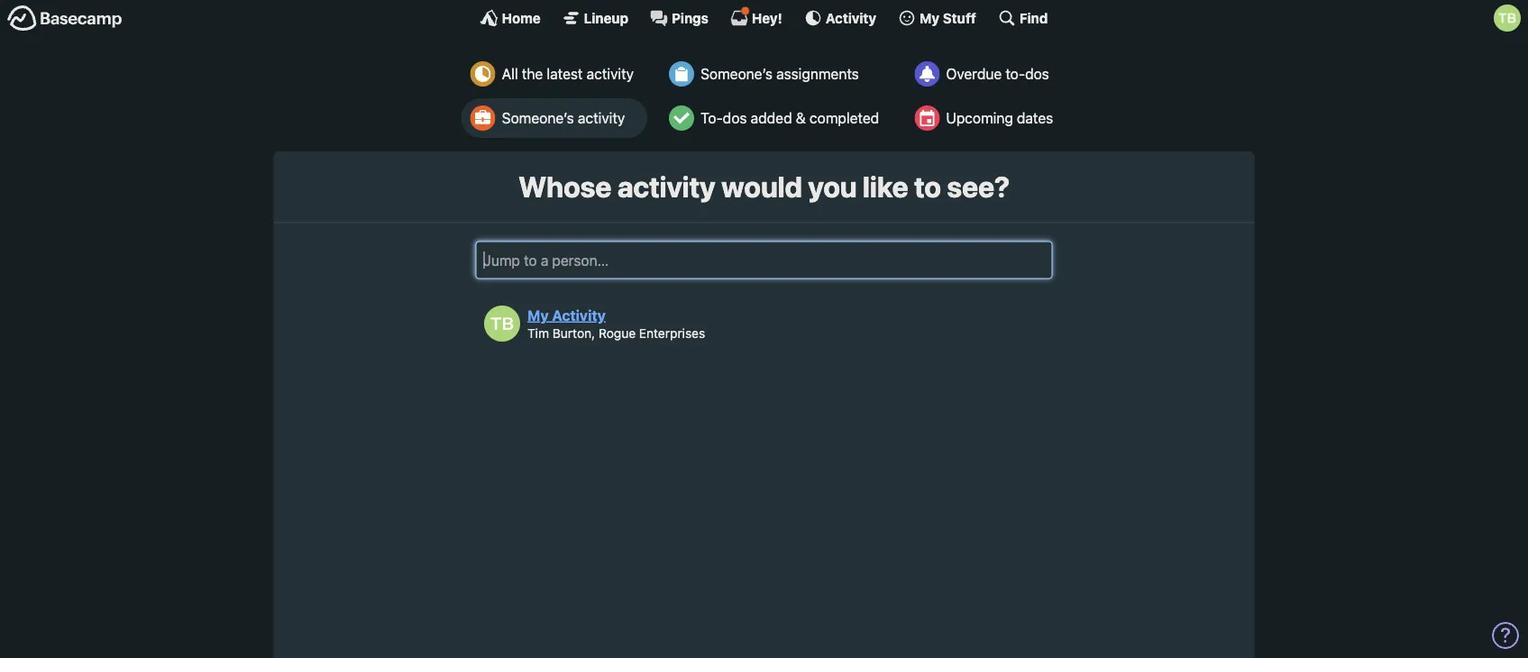 Task type: describe. For each thing, give the bounding box(es) containing it.
someone's for someone's activity
[[502, 110, 574, 127]]

my for stuff
[[920, 10, 940, 26]]

my activity tim burton,        rogue enterprises
[[528, 307, 706, 340]]

tim
[[528, 325, 549, 340]]

activity report image
[[471, 61, 496, 87]]

assignment image
[[669, 61, 695, 87]]

stuff
[[943, 10, 977, 26]]

Jump to a person… text field
[[476, 241, 1053, 279]]

activity inside my activity tim burton,        rogue enterprises
[[552, 307, 606, 324]]

latest
[[547, 65, 583, 83]]

completed
[[810, 110, 880, 127]]

reports image
[[915, 61, 940, 87]]

overdue to-dos
[[946, 65, 1050, 83]]

activity for whose
[[618, 170, 716, 204]]

activity inside main 'element'
[[826, 10, 877, 26]]

rogue
[[599, 325, 636, 340]]

person report image
[[471, 106, 496, 131]]

my for activity
[[528, 307, 549, 324]]

0 vertical spatial activity
[[587, 65, 634, 83]]

to-dos added & completed link
[[660, 98, 893, 138]]

to-
[[1006, 65, 1026, 83]]

pings button
[[650, 9, 709, 27]]

hey!
[[752, 10, 783, 26]]

added
[[751, 110, 792, 127]]

home
[[502, 10, 541, 26]]

dos inside "link"
[[1026, 65, 1050, 83]]

all the latest activity link
[[462, 54, 648, 94]]

assignments
[[777, 65, 859, 83]]

enterprises
[[639, 325, 706, 340]]

whose activity would you like to see?
[[519, 170, 1010, 204]]

dates
[[1017, 110, 1054, 127]]

activity link
[[804, 9, 877, 27]]

tim burton image
[[1495, 5, 1522, 32]]

someone's assignments link
[[660, 54, 893, 94]]

todo image
[[669, 106, 695, 131]]

pings
[[672, 10, 709, 26]]

someone's for someone's assignments
[[701, 65, 773, 83]]



Task type: locate. For each thing, give the bounding box(es) containing it.
to-dos added & completed
[[701, 110, 880, 127]]

0 vertical spatial activity
[[826, 10, 877, 26]]

1 vertical spatial dos
[[723, 110, 747, 127]]

someone's inside "link"
[[502, 110, 574, 127]]

someone's up to-
[[701, 65, 773, 83]]

lineup link
[[563, 9, 629, 27]]

my stuff
[[920, 10, 977, 26]]

someone's assignments
[[701, 65, 859, 83]]

activity inside "link"
[[578, 110, 625, 127]]

0 horizontal spatial activity
[[552, 307, 606, 324]]

dos up dates
[[1026, 65, 1050, 83]]

whose
[[519, 170, 612, 204]]

like
[[863, 170, 909, 204]]

&
[[796, 110, 806, 127]]

would
[[722, 170, 803, 204]]

0 vertical spatial my
[[920, 10, 940, 26]]

1 horizontal spatial my
[[920, 10, 940, 26]]

activity up assignments
[[826, 10, 877, 26]]

1 vertical spatial my
[[528, 307, 549, 324]]

see?
[[947, 170, 1010, 204]]

my inside popup button
[[920, 10, 940, 26]]

1 vertical spatial activity
[[552, 307, 606, 324]]

tim burton, rogue enterprises image
[[484, 306, 521, 342]]

1 horizontal spatial dos
[[1026, 65, 1050, 83]]

schedule image
[[915, 106, 940, 131]]

all the latest activity
[[502, 65, 634, 83]]

find
[[1020, 10, 1048, 26]]

upcoming
[[946, 110, 1014, 127]]

1 vertical spatial activity
[[578, 110, 625, 127]]

dos left added
[[723, 110, 747, 127]]

0 horizontal spatial dos
[[723, 110, 747, 127]]

someone's activity
[[502, 110, 625, 127]]

1 horizontal spatial activity
[[826, 10, 877, 26]]

lineup
[[584, 10, 629, 26]]

activity up burton,
[[552, 307, 606, 324]]

2 vertical spatial activity
[[618, 170, 716, 204]]

someone's activity link
[[462, 98, 648, 138]]

my up tim
[[528, 307, 549, 324]]

0 vertical spatial someone's
[[701, 65, 773, 83]]

0 horizontal spatial someone's
[[502, 110, 574, 127]]

home link
[[480, 9, 541, 27]]

my inside my activity tim burton,        rogue enterprises
[[528, 307, 549, 324]]

activity right "latest"
[[587, 65, 634, 83]]

to-
[[701, 110, 723, 127]]

to
[[915, 170, 941, 204]]

activity
[[826, 10, 877, 26], [552, 307, 606, 324]]

activity down the all the latest activity
[[578, 110, 625, 127]]

all
[[502, 65, 518, 83]]

1 vertical spatial someone's
[[502, 110, 574, 127]]

the
[[522, 65, 543, 83]]

upcoming dates
[[946, 110, 1054, 127]]

dos
[[1026, 65, 1050, 83], [723, 110, 747, 127]]

burton,
[[553, 325, 595, 340]]

my stuff button
[[898, 9, 977, 27]]

1 horizontal spatial someone's
[[701, 65, 773, 83]]

my left stuff
[[920, 10, 940, 26]]

my
[[920, 10, 940, 26], [528, 307, 549, 324]]

find button
[[998, 9, 1048, 27]]

hey! button
[[731, 6, 783, 27]]

main element
[[0, 0, 1529, 35]]

switch accounts image
[[7, 5, 123, 32]]

activity for someone's
[[578, 110, 625, 127]]

activity down todo icon
[[618, 170, 716, 204]]

0 horizontal spatial my
[[528, 307, 549, 324]]

someone's
[[701, 65, 773, 83], [502, 110, 574, 127]]

activity
[[587, 65, 634, 83], [578, 110, 625, 127], [618, 170, 716, 204]]

overdue
[[946, 65, 1002, 83]]

someone's down the
[[502, 110, 574, 127]]

you
[[808, 170, 857, 204]]

0 vertical spatial dos
[[1026, 65, 1050, 83]]

overdue to-dos link
[[906, 54, 1067, 94]]

upcoming dates link
[[906, 98, 1067, 138]]



Task type: vqa. For each thing, say whether or not it's contained in the screenshot.
activity associated with Whose
yes



